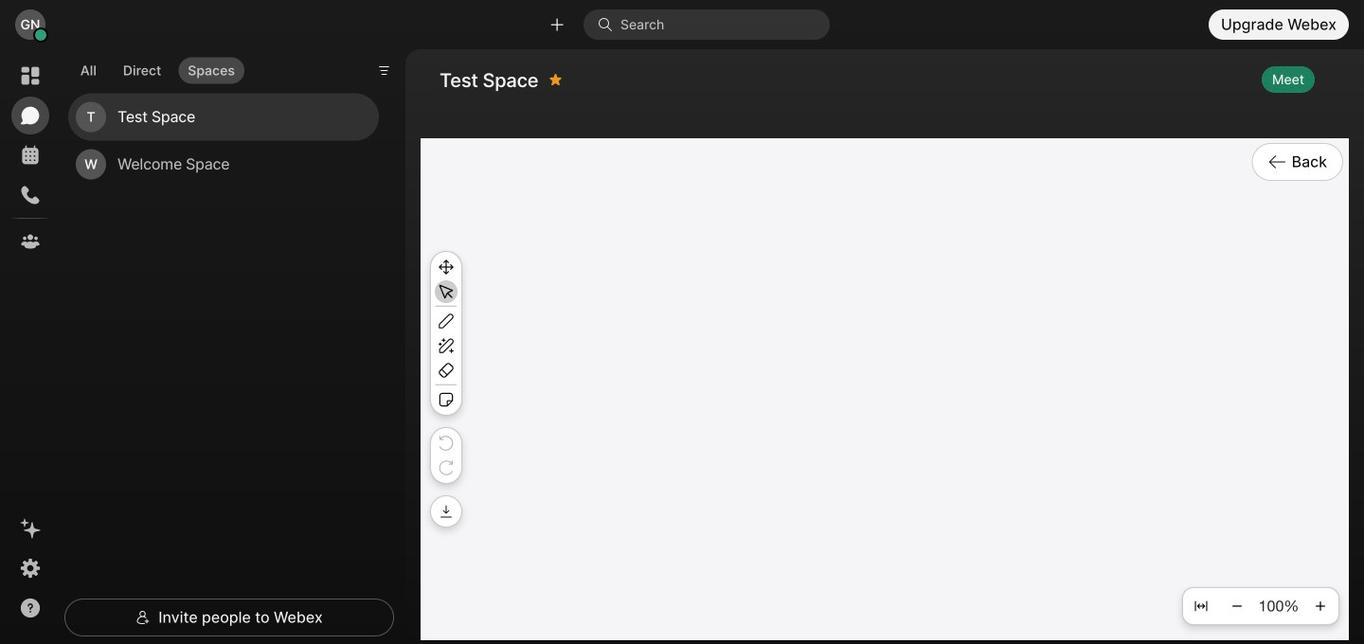 Task type: locate. For each thing, give the bounding box(es) containing it.
webex tab list
[[11, 57, 49, 261]]

tab list
[[66, 46, 249, 89]]

navigation
[[0, 49, 61, 644]]

test space list item
[[68, 93, 379, 141]]



Task type: vqa. For each thing, say whether or not it's contained in the screenshot.
'WELCOME SPACE' list item
yes



Task type: describe. For each thing, give the bounding box(es) containing it.
welcome space list item
[[68, 141, 379, 188]]



